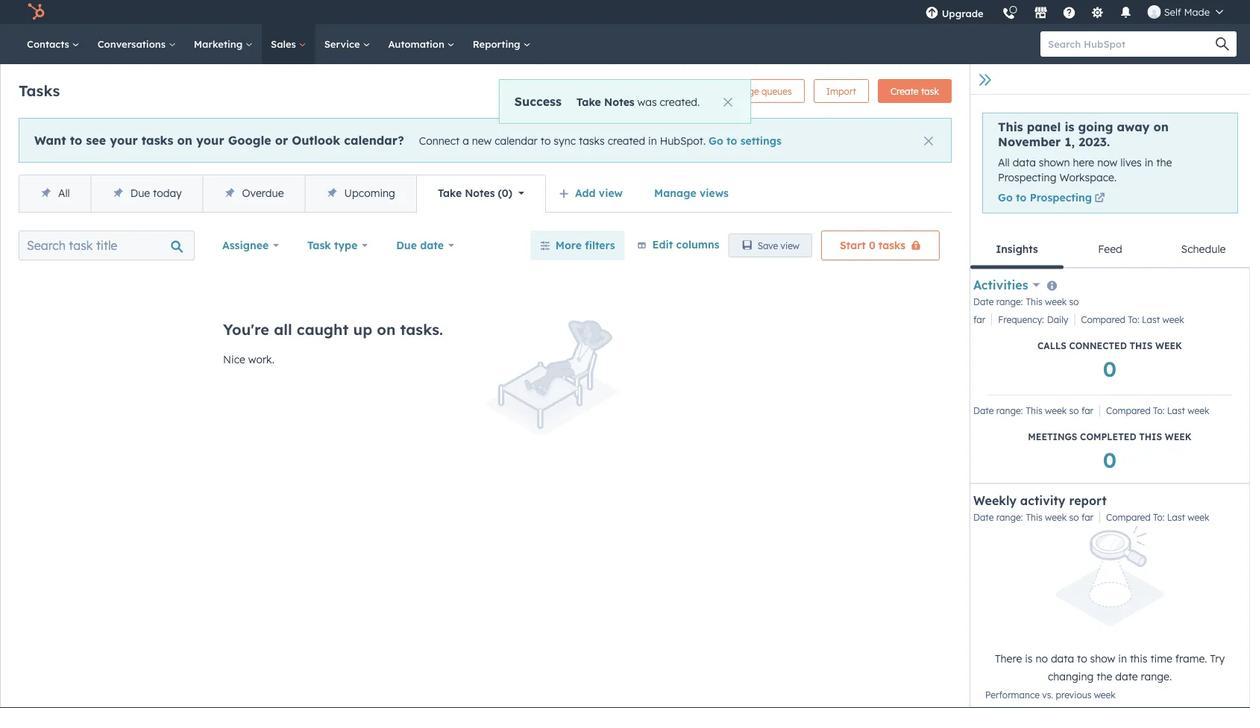 Task type: vqa. For each thing, say whether or not it's contained in the screenshot.
top the Appointment
no



Task type: describe. For each thing, give the bounding box(es) containing it.
here
[[1073, 156, 1095, 169]]

Search task title search field
[[19, 231, 195, 260]]

0 inside the meetings completed this week element
[[1103, 446, 1117, 472]]

lives
[[1121, 156, 1142, 169]]

compared to: last week inside the meetings completed this week element
[[1107, 405, 1210, 416]]

week inside this week so far
[[1045, 296, 1067, 307]]

today
[[153, 187, 182, 200]]

go to prospecting
[[998, 191, 1092, 204]]

more
[[556, 239, 582, 252]]

3 range: from the top
[[997, 512, 1023, 523]]

created.
[[660, 95, 700, 108]]

compared inside the meetings completed this week element
[[1107, 405, 1151, 416]]

want
[[34, 132, 66, 147]]

marketplaces image
[[1035, 7, 1048, 20]]

go to settings link
[[709, 134, 782, 147]]

is inside there is no data to show in this time frame. try changing the date range.
[[1025, 652, 1033, 665]]

view for save view
[[781, 240, 800, 251]]

there
[[995, 652, 1022, 665]]

frequency:
[[998, 314, 1044, 325]]

created
[[608, 134, 645, 147]]

start 0 tasks button
[[821, 231, 940, 260]]

settings image
[[1091, 7, 1105, 20]]

conversations link
[[89, 24, 185, 64]]

performance
[[986, 689, 1040, 700]]

2 vertical spatial compared to: last week
[[1107, 512, 1210, 523]]

all
[[274, 320, 292, 339]]

changing
[[1048, 670, 1094, 683]]

more filters link
[[530, 231, 625, 260]]

search button
[[1209, 31, 1237, 57]]

in for time
[[1119, 652, 1127, 665]]

data inside the all data shown here now lives in the prospecting workspace.
[[1013, 156, 1036, 169]]

the inside there is no data to show in this time frame. try changing the date range.
[[1097, 670, 1113, 683]]

settings
[[741, 134, 782, 147]]

daily
[[1047, 314, 1069, 325]]

compared inside calls connected this week element
[[1081, 314, 1126, 325]]

you're
[[223, 320, 269, 339]]

date range:
[[974, 296, 1023, 307]]

to left the settings
[[727, 134, 737, 147]]

schedule link
[[1157, 231, 1250, 267]]

activities button
[[974, 276, 1040, 294]]

try
[[1210, 652, 1225, 665]]

up
[[353, 320, 372, 339]]

reporting
[[473, 38, 523, 50]]

last inside calls connected this week element
[[1142, 314, 1160, 325]]

calendar
[[495, 134, 538, 147]]

take notes was created.
[[577, 95, 700, 108]]

due today
[[130, 187, 182, 200]]

away
[[1117, 119, 1150, 134]]

manage for manage views
[[654, 187, 697, 200]]

upcoming
[[344, 187, 395, 200]]

1 horizontal spatial tasks
[[579, 134, 605, 147]]

you're all caught up on tasks.
[[223, 320, 443, 339]]

was
[[638, 95, 657, 108]]

in for prospecting
[[1145, 156, 1154, 169]]

frame.
[[1176, 652, 1207, 665]]

1 horizontal spatial on
[[377, 320, 396, 339]]

add view button
[[549, 178, 636, 208]]

outlook
[[292, 132, 340, 147]]

marketplaces button
[[1026, 0, 1057, 24]]

calls connected this week element
[[974, 292, 1247, 389]]

the inside the all data shown here now lives in the prospecting workspace.
[[1157, 156, 1172, 169]]

to left sync
[[541, 134, 551, 147]]

go inside alert
[[709, 134, 724, 147]]

due for due today
[[130, 187, 150, 200]]

there is no data to show in this time frame. try changing the date range.
[[995, 652, 1225, 683]]

notes for (
[[465, 187, 495, 200]]

overdue
[[242, 187, 284, 200]]

this inside this panel is going away on november 1, 2023.
[[998, 119, 1023, 134]]

marketing link
[[185, 24, 262, 64]]

tasks.
[[400, 320, 443, 339]]

2 vertical spatial compared
[[1107, 512, 1151, 523]]

contacts link
[[18, 24, 89, 64]]

edit columns
[[652, 238, 720, 251]]

so inside this week so far
[[1069, 296, 1079, 307]]

see
[[86, 132, 106, 147]]

manage views
[[654, 187, 729, 200]]

tasks
[[19, 81, 60, 100]]

to: inside the meetings completed this week element
[[1154, 405, 1165, 416]]

activity
[[1021, 493, 1066, 508]]

automation link
[[379, 24, 464, 64]]

1,
[[1065, 134, 1075, 149]]

conversations
[[98, 38, 168, 50]]

or
[[275, 132, 288, 147]]

caught
[[297, 320, 349, 339]]

notifications button
[[1114, 0, 1139, 24]]

help button
[[1057, 0, 1082, 24]]

frequency: daily
[[998, 314, 1069, 325]]

view for add view
[[599, 187, 623, 200]]

contacts
[[27, 38, 72, 50]]

tasks inside "button"
[[879, 239, 906, 252]]

calling icon button
[[997, 1, 1022, 24]]

all for all data shown here now lives in the prospecting workspace.
[[998, 156, 1010, 169]]

to inside there is no data to show in this time frame. try changing the date range.
[[1077, 652, 1088, 665]]

task type button
[[298, 231, 378, 260]]

prospecting inside the all data shown here now lives in the prospecting workspace.
[[998, 171, 1057, 184]]

settings link
[[1082, 0, 1114, 24]]

connect a new calendar to sync tasks created in hubspot. go to settings
[[419, 134, 782, 147]]

upgrade
[[942, 7, 984, 19]]

to: inside calls connected this week element
[[1128, 314, 1140, 325]]

automation
[[388, 38, 447, 50]]

panel
[[1027, 119, 1061, 134]]

all data shown here now lives in the prospecting workspace.
[[998, 156, 1172, 184]]

on for tasks
[[177, 132, 192, 147]]

data inside there is no data to show in this time frame. try changing the date range.
[[1051, 652, 1074, 665]]

feed link
[[1064, 231, 1157, 267]]

all for all
[[58, 187, 70, 200]]

want to see your tasks on your google or outlook calendar?
[[34, 132, 404, 147]]



Task type: locate. For each thing, give the bounding box(es) containing it.
search image
[[1216, 37, 1230, 51]]

report
[[1069, 493, 1107, 508]]

1 horizontal spatial your
[[196, 132, 224, 147]]

2 link opens in a new window image from the top
[[1095, 194, 1105, 204]]

edit
[[652, 238, 673, 251]]

show
[[1090, 652, 1116, 665]]

1 vertical spatial view
[[781, 240, 800, 251]]

go up insights on the top of page
[[998, 191, 1013, 204]]

1 vertical spatial range:
[[997, 405, 1023, 416]]

0 horizontal spatial the
[[1097, 670, 1113, 683]]

self
[[1164, 6, 1182, 18]]

0 vertical spatial prospecting
[[998, 171, 1057, 184]]

want to see your tasks on your google or outlook calendar? alert
[[19, 118, 952, 163]]

prospecting inside 'link'
[[1030, 191, 1092, 204]]

take for take notes was created.
[[577, 95, 601, 108]]

2 horizontal spatial tasks
[[879, 239, 906, 252]]

0 vertical spatial take
[[577, 95, 601, 108]]

take inside success alert
[[577, 95, 601, 108]]

0 horizontal spatial go
[[709, 134, 724, 147]]

date down 'take notes ( 0 )'
[[420, 239, 444, 252]]

to left see
[[70, 132, 82, 147]]

last inside the meetings completed this week element
[[1167, 405, 1186, 416]]

far inside the meetings completed this week element
[[1082, 405, 1094, 416]]

view right save
[[781, 240, 800, 251]]

create task
[[891, 85, 939, 97]]

1 vertical spatial compared
[[1107, 405, 1151, 416]]

add
[[575, 187, 596, 200]]

1 link opens in a new window image from the top
[[1095, 192, 1105, 207]]

manage
[[725, 85, 759, 97], [654, 187, 697, 200]]

tasks right start on the top of the page
[[879, 239, 906, 252]]

workspace.
[[1060, 171, 1117, 184]]

close image
[[924, 137, 933, 145]]

1 horizontal spatial in
[[1119, 652, 1127, 665]]

1 horizontal spatial go
[[998, 191, 1013, 204]]

link opens in a new window image
[[1095, 192, 1105, 207], [1095, 194, 1105, 204]]

manage left views
[[654, 187, 697, 200]]

made
[[1184, 6, 1210, 18]]

new
[[472, 134, 492, 147]]

due right type
[[396, 239, 417, 252]]

2 vertical spatial last
[[1167, 512, 1186, 523]]

0 up report
[[1103, 446, 1117, 472]]

on right up
[[377, 320, 396, 339]]

0 vertical spatial due
[[130, 187, 150, 200]]

0 inside "button"
[[869, 239, 876, 252]]

prospecting up go to prospecting
[[998, 171, 1057, 184]]

0 vertical spatial date
[[420, 239, 444, 252]]

upgrade image
[[926, 7, 939, 20]]

0 vertical spatial all
[[998, 156, 1010, 169]]

2 date range: this week so far from the top
[[974, 512, 1094, 523]]

0 button for the meetings completed this week element
[[1103, 445, 1117, 474]]

compared to: last week
[[1081, 314, 1184, 325], [1107, 405, 1210, 416], [1107, 512, 1210, 523]]

2 vertical spatial to:
[[1154, 512, 1165, 523]]

)
[[509, 187, 512, 200]]

1 vertical spatial to:
[[1154, 405, 1165, 416]]

3 so from the top
[[1069, 512, 1079, 523]]

2 vertical spatial in
[[1119, 652, 1127, 665]]

0 button up report
[[1103, 445, 1117, 474]]

1 date from the top
[[974, 296, 994, 307]]

2 horizontal spatial in
[[1145, 156, 1154, 169]]

tasks banner
[[19, 75, 952, 103]]

time
[[1151, 652, 1173, 665]]

success alert
[[499, 79, 751, 124]]

1 horizontal spatial manage
[[725, 85, 759, 97]]

the right lives at the right
[[1157, 156, 1172, 169]]

your left 'google'
[[196, 132, 224, 147]]

1 horizontal spatial notes
[[604, 95, 635, 108]]

0 horizontal spatial in
[[648, 134, 657, 147]]

0 vertical spatial data
[[1013, 156, 1036, 169]]

tasks
[[142, 132, 173, 147], [579, 134, 605, 147], [879, 239, 906, 252]]

0 button inside the meetings completed this week element
[[1103, 445, 1117, 474]]

all inside the all data shown here now lives in the prospecting workspace.
[[998, 156, 1010, 169]]

2 0 button from the top
[[1103, 445, 1117, 474]]

0 inside navigation
[[502, 187, 509, 200]]

1 horizontal spatial the
[[1157, 156, 1172, 169]]

is right panel
[[1065, 119, 1075, 134]]

to inside 'link'
[[1016, 191, 1027, 204]]

on for away
[[1154, 119, 1169, 134]]

menu containing self made
[[917, 0, 1233, 29]]

0 vertical spatial compared
[[1081, 314, 1126, 325]]

on up today
[[177, 132, 192, 147]]

0 vertical spatial go
[[709, 134, 724, 147]]

import
[[826, 85, 856, 97]]

due inside navigation
[[130, 187, 150, 200]]

0 right start on the top of the page
[[869, 239, 876, 252]]

0 vertical spatial manage
[[725, 85, 759, 97]]

tab list containing insights
[[971, 231, 1250, 269]]

0 vertical spatial to:
[[1128, 314, 1140, 325]]

columns
[[676, 238, 720, 251]]

2 your from the left
[[196, 132, 224, 147]]

edit columns button
[[637, 236, 720, 255]]

sales
[[271, 38, 299, 50]]

close image
[[724, 98, 733, 107]]

take notes ( 0 )
[[438, 187, 512, 200]]

1 vertical spatial prospecting
[[1030, 191, 1092, 204]]

navigation
[[19, 175, 546, 213]]

take for take notes ( 0 )
[[438, 187, 462, 200]]

compared down report
[[1107, 512, 1151, 523]]

1 vertical spatial date
[[974, 405, 994, 416]]

0 horizontal spatial your
[[110, 132, 138, 147]]

1 vertical spatial date
[[1116, 670, 1138, 683]]

in right created
[[648, 134, 657, 147]]

0 horizontal spatial date
[[420, 239, 444, 252]]

all down "november"
[[998, 156, 1010, 169]]

weekly activity report
[[974, 493, 1107, 508]]

success
[[515, 94, 562, 109]]

0 vertical spatial range:
[[997, 296, 1023, 307]]

due for due date
[[396, 239, 417, 252]]

go
[[709, 134, 724, 147], [998, 191, 1013, 204]]

1 vertical spatial 0 button
[[1103, 445, 1117, 474]]

in inside there is no data to show in this time frame. try changing the date range.
[[1119, 652, 1127, 665]]

1 vertical spatial take
[[438, 187, 462, 200]]

0 horizontal spatial all
[[58, 187, 70, 200]]

manage inside tasks banner
[[725, 85, 759, 97]]

your right see
[[110, 132, 138, 147]]

date inside calls connected this week element
[[974, 296, 994, 307]]

marketing
[[194, 38, 245, 50]]

0 button for calls connected this week element
[[1103, 354, 1117, 383]]

1 range: from the top
[[997, 296, 1023, 307]]

0 horizontal spatial data
[[1013, 156, 1036, 169]]

the down show
[[1097, 670, 1113, 683]]

far inside this week so far
[[974, 314, 986, 325]]

1 vertical spatial notes
[[465, 187, 495, 200]]

insights
[[996, 242, 1038, 255]]

due date button
[[387, 231, 464, 260]]

1 horizontal spatial due
[[396, 239, 417, 252]]

far down report
[[1082, 512, 1094, 523]]

2 date from the top
[[974, 405, 994, 416]]

is inside this panel is going away on november 1, 2023.
[[1065, 119, 1075, 134]]

0 vertical spatial last
[[1142, 314, 1160, 325]]

0 vertical spatial the
[[1157, 156, 1172, 169]]

service link
[[315, 24, 379, 64]]

due today link
[[91, 175, 203, 212]]

manage for manage queues
[[725, 85, 759, 97]]

save
[[758, 240, 778, 251]]

1 horizontal spatial is
[[1065, 119, 1075, 134]]

1 horizontal spatial take
[[577, 95, 601, 108]]

(
[[498, 187, 502, 200]]

on inside this panel is going away on november 1, 2023.
[[1154, 119, 1169, 134]]

go inside 'link'
[[998, 191, 1013, 204]]

view right add
[[599, 187, 623, 200]]

schedule
[[1182, 242, 1226, 255]]

more filters
[[556, 239, 615, 252]]

queues
[[762, 85, 792, 97]]

save view
[[758, 240, 800, 251]]

0
[[502, 187, 509, 200], [869, 239, 876, 252], [1103, 355, 1117, 381], [1103, 446, 1117, 472]]

previous
[[1056, 689, 1092, 700]]

far down calls connected this week element
[[1082, 405, 1094, 416]]

0 vertical spatial so
[[1069, 296, 1079, 307]]

0 vertical spatial compared to: last week
[[1081, 314, 1184, 325]]

1 so from the top
[[1069, 296, 1079, 307]]

your
[[110, 132, 138, 147], [196, 132, 224, 147]]

0 vertical spatial notes
[[604, 95, 635, 108]]

1 vertical spatial date range: this week so far
[[974, 512, 1094, 523]]

menu
[[917, 0, 1233, 29]]

1 vertical spatial compared to: last week
[[1107, 405, 1210, 416]]

meetings completed this week element
[[974, 401, 1247, 480]]

due
[[130, 187, 150, 200], [396, 239, 417, 252]]

0 horizontal spatial is
[[1025, 652, 1033, 665]]

compared down calls connected this week element
[[1107, 405, 1151, 416]]

date inside popup button
[[420, 239, 444, 252]]

going
[[1078, 119, 1114, 134]]

hubspot image
[[27, 3, 45, 21]]

0 horizontal spatial due
[[130, 187, 150, 200]]

overdue link
[[203, 175, 305, 212]]

take up connect a new calendar to sync tasks created in hubspot. go to settings at the top
[[577, 95, 601, 108]]

1 0 button from the top
[[1103, 354, 1117, 383]]

1 vertical spatial so
[[1069, 405, 1079, 416]]

range: inside calls connected this week element
[[997, 296, 1023, 307]]

2 vertical spatial date
[[974, 512, 994, 523]]

0 vertical spatial date range: this week so far
[[974, 405, 1094, 416]]

so inside the meetings completed this week element
[[1069, 405, 1079, 416]]

due left today
[[130, 187, 150, 200]]

1 vertical spatial far
[[1082, 405, 1094, 416]]

date inside the meetings completed this week element
[[974, 405, 994, 416]]

0 inside calls connected this week element
[[1103, 355, 1117, 381]]

upcoming link
[[305, 175, 416, 212]]

2 range: from the top
[[997, 405, 1023, 416]]

manage views link
[[645, 178, 739, 208]]

2023.
[[1079, 134, 1110, 149]]

views
[[700, 187, 729, 200]]

notes inside success alert
[[604, 95, 635, 108]]

ruby anderson image
[[1148, 5, 1161, 19]]

1 vertical spatial the
[[1097, 670, 1113, 683]]

task
[[921, 85, 939, 97]]

notes left (
[[465, 187, 495, 200]]

prospecting down workspace.
[[1030, 191, 1092, 204]]

to left show
[[1077, 652, 1088, 665]]

tasks right sync
[[579, 134, 605, 147]]

manage queues
[[725, 85, 792, 97]]

far down date range: at the top of page
[[974, 314, 986, 325]]

take left (
[[438, 187, 462, 200]]

1 horizontal spatial all
[[998, 156, 1010, 169]]

0 vertical spatial view
[[599, 187, 623, 200]]

0 up the meetings completed this week element
[[1103, 355, 1117, 381]]

create
[[891, 85, 919, 97]]

calling icon image
[[1003, 7, 1016, 21]]

1 vertical spatial in
[[1145, 156, 1154, 169]]

2 so from the top
[[1069, 405, 1079, 416]]

this
[[1130, 652, 1148, 665]]

is left the no
[[1025, 652, 1033, 665]]

self made
[[1164, 6, 1210, 18]]

notes left was
[[604, 95, 635, 108]]

tasks up due today
[[142, 132, 173, 147]]

all down "want"
[[58, 187, 70, 200]]

go right hubspot.
[[709, 134, 724, 147]]

help image
[[1063, 7, 1076, 20]]

calendar?
[[344, 132, 404, 147]]

in inside want to see your tasks on your google or outlook calendar? alert
[[648, 134, 657, 147]]

1 vertical spatial go
[[998, 191, 1013, 204]]

all link
[[19, 175, 91, 212]]

1 date range: this week so far from the top
[[974, 405, 1094, 416]]

google
[[228, 132, 271, 147]]

0 vertical spatial is
[[1065, 119, 1075, 134]]

0 vertical spatial date
[[974, 296, 994, 307]]

0 down 'calendar' at the top of page
[[502, 187, 509, 200]]

range.
[[1141, 670, 1172, 683]]

date
[[974, 296, 994, 307], [974, 405, 994, 416], [974, 512, 994, 523]]

manage up close icon
[[725, 85, 759, 97]]

compared right daily
[[1081, 314, 1126, 325]]

1 vertical spatial all
[[58, 187, 70, 200]]

vs.
[[1043, 689, 1054, 700]]

due inside popup button
[[396, 239, 417, 252]]

to up insights on the top of page
[[1016, 191, 1027, 204]]

connect
[[419, 134, 460, 147]]

sales link
[[262, 24, 315, 64]]

navigation containing all
[[19, 175, 546, 213]]

2 vertical spatial so
[[1069, 512, 1079, 523]]

range: inside the meetings completed this week element
[[997, 405, 1023, 416]]

save view button
[[729, 234, 813, 257]]

0 button
[[1103, 354, 1117, 383], [1103, 445, 1117, 474]]

task
[[307, 239, 331, 252]]

1 horizontal spatial data
[[1051, 652, 1074, 665]]

1 vertical spatial manage
[[654, 187, 697, 200]]

1 vertical spatial is
[[1025, 652, 1033, 665]]

0 horizontal spatial on
[[177, 132, 192, 147]]

3 date from the top
[[974, 512, 994, 523]]

compared to: last week inside calls connected this week element
[[1081, 314, 1184, 325]]

this inside this week so far
[[1026, 296, 1043, 307]]

manage queues link
[[712, 79, 805, 103]]

data up changing on the right bottom
[[1051, 652, 1074, 665]]

0 button up the meetings completed this week element
[[1103, 354, 1117, 383]]

to:
[[1128, 314, 1140, 325], [1154, 405, 1165, 416], [1154, 512, 1165, 523]]

1 horizontal spatial date
[[1116, 670, 1138, 683]]

tab list
[[971, 231, 1250, 269]]

0 horizontal spatial notes
[[465, 187, 495, 200]]

in inside the all data shown here now lives in the prospecting workspace.
[[1145, 156, 1154, 169]]

1 vertical spatial last
[[1167, 405, 1186, 416]]

view inside popup button
[[599, 187, 623, 200]]

on inside alert
[[177, 132, 192, 147]]

assignee
[[222, 239, 269, 252]]

0 vertical spatial 0 button
[[1103, 354, 1117, 383]]

0 vertical spatial far
[[974, 314, 986, 325]]

in left this in the bottom of the page
[[1119, 652, 1127, 665]]

date down this in the bottom of the page
[[1116, 670, 1138, 683]]

shown
[[1039, 156, 1070, 169]]

task type
[[307, 239, 358, 252]]

compared
[[1081, 314, 1126, 325], [1107, 405, 1151, 416], [1107, 512, 1151, 523]]

date inside there is no data to show in this time frame. try changing the date range.
[[1116, 670, 1138, 683]]

a
[[463, 134, 469, 147]]

in right lives at the right
[[1145, 156, 1154, 169]]

0 horizontal spatial tasks
[[142, 132, 173, 147]]

1 vertical spatial due
[[396, 239, 417, 252]]

2 horizontal spatial on
[[1154, 119, 1169, 134]]

0 horizontal spatial view
[[599, 187, 623, 200]]

work.
[[248, 353, 274, 366]]

view inside button
[[781, 240, 800, 251]]

0 horizontal spatial manage
[[654, 187, 697, 200]]

2 vertical spatial range:
[[997, 512, 1023, 523]]

notifications image
[[1120, 7, 1133, 20]]

date range: this week so far
[[974, 405, 1094, 416], [974, 512, 1094, 523]]

Search HubSpot search field
[[1041, 31, 1224, 57]]

0 button inside calls connected this week element
[[1103, 354, 1117, 383]]

take
[[577, 95, 601, 108], [438, 187, 462, 200]]

so
[[1069, 296, 1079, 307], [1069, 405, 1079, 416], [1069, 512, 1079, 523]]

nice
[[223, 353, 245, 366]]

on right away
[[1154, 119, 1169, 134]]

0 horizontal spatial take
[[438, 187, 462, 200]]

notes for was
[[604, 95, 635, 108]]

1 vertical spatial data
[[1051, 652, 1074, 665]]

week
[[1045, 296, 1067, 307], [1163, 314, 1184, 325], [1045, 405, 1067, 416], [1188, 405, 1210, 416], [1045, 512, 1067, 523], [1188, 512, 1210, 523], [1094, 689, 1116, 700]]

date range: this week so far inside the meetings completed this week element
[[974, 405, 1094, 416]]

1 your from the left
[[110, 132, 138, 147]]

1 horizontal spatial view
[[781, 240, 800, 251]]

data down "november"
[[1013, 156, 1036, 169]]

0 vertical spatial in
[[648, 134, 657, 147]]

2 vertical spatial far
[[1082, 512, 1094, 523]]



